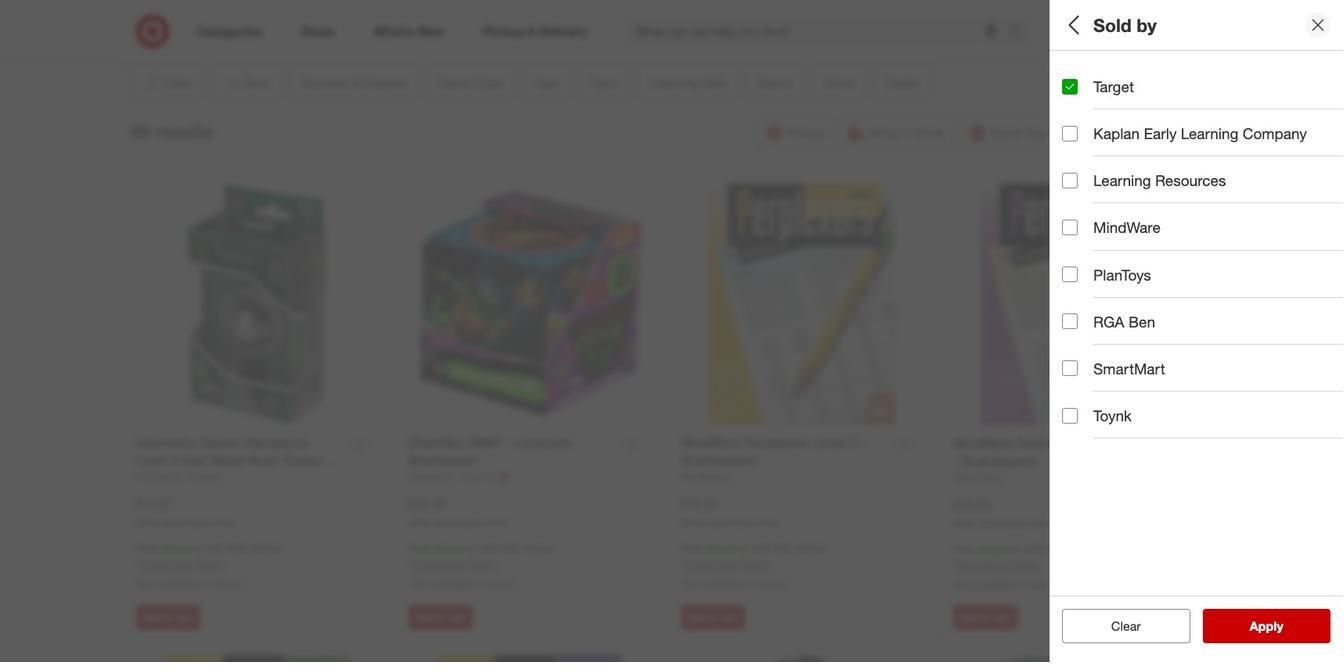 Task type: describe. For each thing, give the bounding box(es) containing it.
deals
[[1062, 341, 1102, 359]]

weekly
[[1138, 361, 1173, 374]]

$0
[[1062, 306, 1074, 320]]

kids;
[[1062, 87, 1087, 100]]

smartmart
[[1093, 360, 1165, 378]]

$14.87 when purchased online
[[136, 496, 236, 529]]

chuckle
[[1224, 252, 1264, 265]]

Include out of stock checkbox
[[1062, 565, 1078, 580]]

clear button
[[1062, 610, 1190, 644]]

$25.99 when purchased online
[[409, 496, 508, 529]]

$25.99
[[409, 496, 446, 512]]

guest
[[1062, 396, 1104, 414]]

roar;
[[1277, 252, 1303, 265]]

clear all button
[[1062, 610, 1190, 644]]

1 all from the top
[[1062, 14, 1084, 36]]

rga ben
[[1093, 313, 1155, 331]]

online inside $25.99 when purchased online
[[483, 517, 508, 529]]

guest rating 1 star and up
[[1062, 396, 1154, 429]]

creativity;
[[1195, 197, 1244, 210]]

coding;
[[1062, 197, 1101, 210]]

$25;
[[1152, 306, 1173, 320]]

learning resources
[[1093, 172, 1226, 190]]

brainteasers
[[1136, 142, 1198, 155]]

fine
[[1247, 197, 1268, 210]]

PlanToys checkbox
[[1062, 267, 1078, 283]]

learning right early
[[1181, 125, 1239, 143]]

by
[[1137, 14, 1157, 36]]

$50;
[[1212, 306, 1233, 320]]

apply button
[[1203, 610, 1331, 644]]

gr
[[1334, 197, 1343, 210]]

&
[[1267, 252, 1274, 265]]

99 results
[[130, 120, 214, 142]]

What can we help you find? suggestions appear below search field
[[626, 14, 1013, 49]]

motor
[[1271, 197, 1300, 210]]

see results
[[1233, 619, 1300, 635]]

$25
[[1176, 306, 1194, 320]]

clear for clear all
[[1104, 619, 1133, 635]]

learning for resources
[[1093, 172, 1151, 190]]

mindware
[[1093, 219, 1161, 237]]

clear for clear
[[1111, 619, 1141, 635]]

kaplan early learning company
[[1093, 125, 1307, 143]]

brand alice in wonderland; bepuzzled; chuckle & roar; educatio
[[1062, 231, 1343, 265]]

$15
[[1116, 306, 1134, 320]]

alice
[[1062, 252, 1086, 265]]

Kaplan Early Learning Company checkbox
[[1062, 126, 1078, 141]]

sold
[[1093, 14, 1132, 36]]

games;
[[1095, 142, 1133, 155]]

rating
[[1108, 396, 1154, 414]]

sold by dialog
[[1050, 0, 1343, 663]]

early
[[1144, 125, 1177, 143]]

1
[[1062, 416, 1068, 429]]

ben
[[1129, 313, 1155, 331]]

RGA Ben checkbox
[[1062, 314, 1078, 330]]

skill
[[1129, 177, 1158, 195]]

purchased inside $14.87 when purchased online
[[163, 517, 208, 529]]

0 horizontal spatial $16.95 when purchased online
[[681, 496, 780, 529]]

all inside the deals all deals; sale; weekly ad
[[1062, 361, 1074, 374]]

see
[[1233, 619, 1256, 635]]

ad
[[1176, 361, 1190, 374]]

learning skill coding; creative thinking; creativity; fine motor skills; gr
[[1062, 177, 1343, 210]]

board
[[1062, 142, 1092, 155]]

apply
[[1250, 619, 1283, 635]]

1 horizontal spatial $16.95 when purchased online
[[953, 497, 1053, 530]]

and
[[1093, 416, 1111, 429]]

up
[[1114, 416, 1127, 429]]

Learning Resources checkbox
[[1062, 173, 1078, 189]]

when inside $25.99 when purchased online
[[409, 517, 433, 529]]

age kids; adult
[[1062, 67, 1116, 100]]



Task type: vqa. For each thing, say whether or not it's contained in the screenshot.


Task type: locate. For each thing, give the bounding box(es) containing it.
0 vertical spatial all
[[1062, 14, 1084, 36]]

$16.95 when purchased online
[[681, 496, 780, 529], [953, 497, 1053, 530]]

sponsored
[[1089, 37, 1135, 49]]

results inside see results button
[[1259, 619, 1300, 635]]

filters
[[1089, 14, 1137, 36]]

clear all
[[1104, 619, 1149, 635]]

1 vertical spatial results
[[1259, 619, 1300, 635]]

deals;
[[1077, 361, 1108, 374]]

results
[[155, 120, 214, 142], [1259, 619, 1300, 635]]

sale;
[[1111, 361, 1135, 374]]

stores
[[214, 578, 244, 591], [486, 578, 517, 591], [759, 578, 789, 591], [1031, 579, 1061, 592]]

exclusions
[[140, 559, 192, 572], [412, 559, 465, 572], [685, 559, 737, 572], [957, 560, 1010, 573]]

price
[[1062, 286, 1099, 304]]

learning
[[1181, 125, 1239, 143], [1093, 172, 1151, 190], [1062, 177, 1124, 195]]

results for 99 results
[[155, 120, 214, 142]]

learning up creative on the right top of the page
[[1093, 172, 1151, 190]]

thinking;
[[1147, 197, 1192, 210]]

age
[[1062, 67, 1090, 85]]

deals all deals; sale; weekly ad
[[1062, 341, 1190, 374]]

learning for skill
[[1062, 177, 1124, 195]]

skills;
[[1303, 197, 1331, 210]]

apply.
[[195, 559, 225, 572], [468, 559, 497, 572], [740, 559, 770, 572], [1013, 560, 1042, 573]]

free
[[136, 543, 158, 556], [409, 543, 430, 556], [681, 543, 703, 556], [953, 543, 975, 557]]

all filters dialog
[[1050, 0, 1343, 663]]

toynk
[[1093, 407, 1132, 425]]

available
[[157, 578, 199, 591], [429, 578, 472, 591], [702, 578, 744, 591], [974, 579, 1016, 592]]

bepuzzled;
[[1166, 252, 1221, 265]]

$15;
[[1092, 306, 1113, 320]]

SmartMart checkbox
[[1062, 361, 1078, 377]]

adult
[[1090, 87, 1116, 100]]

0 vertical spatial results
[[155, 120, 214, 142]]

2 clear from the left
[[1111, 619, 1141, 635]]

results for see results
[[1259, 619, 1300, 635]]

clear inside sold by 'dialog'
[[1111, 619, 1141, 635]]

when inside $14.87 when purchased online
[[136, 517, 161, 529]]

type
[[1062, 122, 1095, 140]]

learning inside learning skill coding; creative thinking; creativity; fine motor skills; gr
[[1062, 177, 1124, 195]]

sold by
[[1093, 14, 1157, 36]]

shipping
[[161, 543, 203, 556], [433, 543, 475, 556], [706, 543, 748, 556], [978, 543, 1020, 557]]

star
[[1071, 416, 1090, 429]]

clear
[[1104, 619, 1133, 635], [1111, 619, 1141, 635]]

educatio
[[1306, 252, 1343, 265]]

1 horizontal spatial $16.95
[[953, 497, 991, 512]]

price $0  –  $15; $15  –  $25; $25  –  $50; $50  –  $100; $100  –  
[[1062, 286, 1343, 320]]

all
[[1137, 619, 1149, 635]]

wonderland;
[[1101, 252, 1163, 265]]

*
[[136, 559, 140, 572], [409, 559, 412, 572], [681, 559, 685, 572], [953, 560, 957, 573]]

99
[[130, 120, 150, 142]]

1 horizontal spatial results
[[1259, 619, 1300, 635]]

Target checkbox
[[1062, 79, 1078, 94]]

rga
[[1093, 313, 1125, 331]]

$16.95
[[681, 496, 718, 512], [953, 497, 991, 512]]

purchased
[[163, 517, 208, 529], [436, 517, 480, 529], [708, 517, 753, 529], [980, 518, 1025, 530]]

all
[[1062, 14, 1084, 36], [1062, 361, 1074, 374]]

search
[[1002, 25, 1040, 40]]

type board games; brainteasers
[[1062, 122, 1198, 155]]

not
[[136, 578, 154, 591], [409, 578, 426, 591], [681, 578, 699, 591], [953, 579, 971, 592]]

online
[[210, 517, 236, 529], [483, 517, 508, 529], [755, 517, 780, 529], [1028, 518, 1053, 530]]

learning up coding;
[[1062, 177, 1124, 195]]

search button
[[1002, 14, 1040, 52]]

see results button
[[1203, 610, 1331, 644]]

$100;
[[1273, 306, 1299, 320]]

company
[[1243, 125, 1307, 143]]

advertisement region
[[196, 0, 1135, 37]]

plantoys
[[1093, 266, 1151, 284]]

clear inside all filters dialog
[[1104, 619, 1133, 635]]

brand
[[1062, 231, 1105, 249]]

1 clear from the left
[[1104, 619, 1133, 635]]

in
[[1089, 252, 1098, 265], [202, 578, 211, 591], [475, 578, 483, 591], [747, 578, 756, 591], [1020, 579, 1028, 592]]

free shipping with $35 orders* * exclusions apply. not available in stores
[[136, 543, 285, 591], [409, 543, 558, 591], [681, 543, 830, 591], [953, 543, 1102, 592]]

results right 99
[[155, 120, 214, 142]]

target
[[1093, 77, 1134, 95]]

0 horizontal spatial results
[[155, 120, 214, 142]]

resources
[[1155, 172, 1226, 190]]

1 vertical spatial all
[[1062, 361, 1074, 374]]

$50
[[1236, 306, 1254, 320]]

kaplan
[[1093, 125, 1140, 143]]

Toynk checkbox
[[1062, 408, 1078, 424]]

$14.87
[[136, 496, 174, 512]]

results right see
[[1259, 619, 1300, 635]]

MindWare checkbox
[[1062, 220, 1078, 236]]

purchased inside $25.99 when purchased online
[[436, 517, 480, 529]]

all down deals
[[1062, 361, 1074, 374]]

$35
[[229, 543, 247, 556], [502, 543, 519, 556], [774, 543, 792, 556], [1046, 543, 1064, 557]]

all filters
[[1062, 14, 1137, 36]]

all left sold on the top right
[[1062, 14, 1084, 36]]

0 horizontal spatial $16.95
[[681, 496, 718, 512]]

in inside brand alice in wonderland; bepuzzled; chuckle & roar; educatio
[[1089, 252, 1098, 265]]

creative
[[1104, 197, 1144, 210]]

when
[[136, 517, 161, 529], [409, 517, 433, 529], [681, 517, 705, 529], [953, 518, 978, 530]]

$100
[[1302, 306, 1326, 320]]

online inside $14.87 when purchased online
[[210, 517, 236, 529]]

with
[[206, 543, 226, 556], [478, 543, 499, 556], [751, 543, 771, 556], [1023, 543, 1043, 557]]

2 all from the top
[[1062, 361, 1074, 374]]



